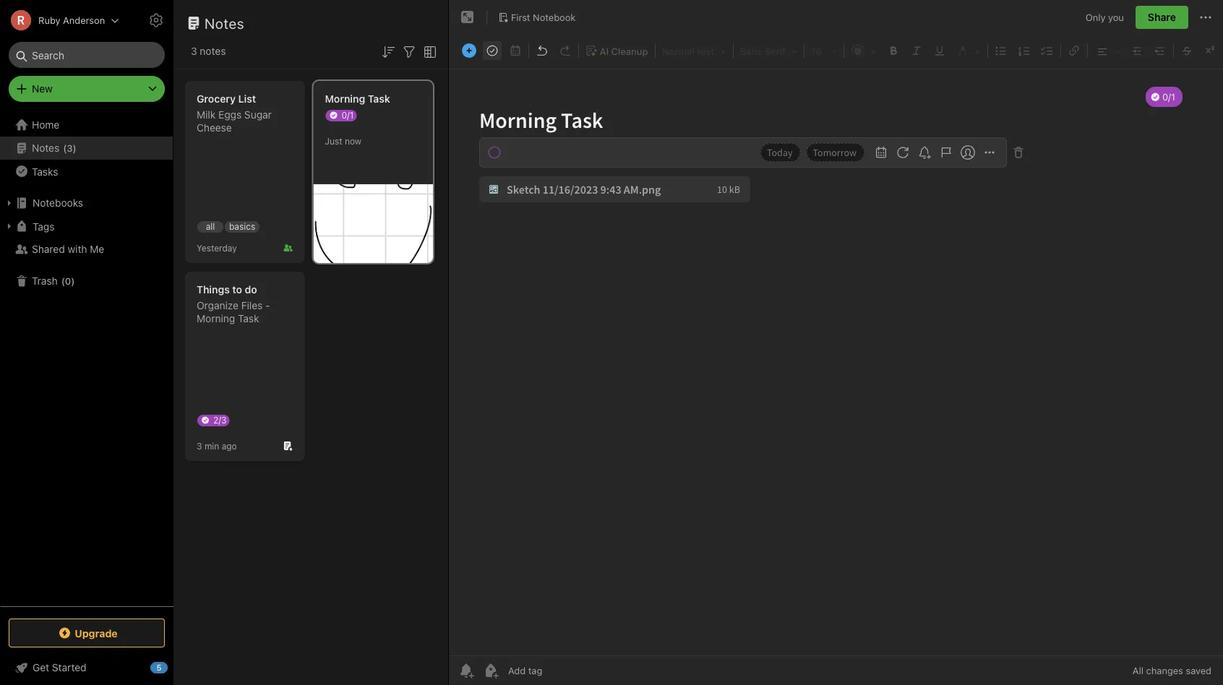 Task type: describe. For each thing, give the bounding box(es) containing it.
ago
[[222, 441, 237, 451]]

shared with me
[[32, 243, 104, 255]]

notes ( 3 )
[[32, 142, 76, 154]]

now
[[345, 136, 362, 146]]

sugar
[[244, 109, 272, 121]]

( for trash
[[61, 276, 65, 287]]

me
[[90, 243, 104, 255]]

Add tag field
[[507, 665, 616, 677]]

to
[[232, 284, 242, 296]]

notes for notes ( 3 )
[[32, 142, 59, 154]]

new
[[32, 83, 53, 95]]

grocery
[[197, 93, 236, 105]]

upgrade button
[[9, 619, 165, 648]]

cheese
[[197, 122, 232, 134]]

anderson
[[63, 15, 105, 26]]

share
[[1149, 11, 1177, 23]]

trash ( 0 )
[[32, 275, 75, 287]]

tasks
[[32, 165, 58, 177]]

changes
[[1147, 666, 1184, 677]]

3 for 3 notes
[[191, 45, 197, 57]]

Font size field
[[806, 41, 843, 61]]

home link
[[0, 114, 174, 137]]

1 horizontal spatial task
[[368, 93, 390, 105]]

Highlight field
[[952, 41, 987, 61]]

get started
[[33, 662, 87, 674]]

new button
[[9, 76, 165, 102]]

things to do organize files - morning task
[[197, 284, 270, 325]]

Search text field
[[19, 42, 155, 68]]

upgrade
[[75, 628, 118, 640]]

Help and Learning task checklist field
[[0, 657, 174, 680]]

Note Editor text field
[[449, 69, 1224, 656]]

files
[[241, 300, 263, 312]]

Font family field
[[736, 41, 803, 61]]

basics
[[229, 222, 255, 232]]

highlight image
[[953, 41, 986, 60]]

click to collapse image
[[168, 659, 179, 676]]

Alignment field
[[1090, 41, 1126, 61]]

organize
[[197, 300, 239, 312]]

-
[[266, 300, 270, 312]]

alignment image
[[1091, 41, 1125, 60]]

ruby
[[38, 15, 60, 26]]

add a reminder image
[[458, 663, 475, 680]]

notebooks
[[33, 197, 83, 209]]

font color image
[[847, 41, 882, 60]]

list
[[238, 93, 256, 105]]

eggs
[[218, 109, 242, 121]]

milk
[[197, 109, 216, 121]]

tasks button
[[0, 160, 173, 183]]

Account field
[[0, 6, 119, 35]]

heading level image
[[658, 41, 731, 60]]

saved
[[1187, 666, 1212, 677]]



Task type: locate. For each thing, give the bounding box(es) containing it.
notebook
[[533, 12, 576, 22]]

only
[[1086, 12, 1106, 23]]

0
[[65, 276, 71, 287]]

View options field
[[418, 42, 439, 61]]

do
[[245, 284, 257, 296]]

( down the home link
[[63, 143, 67, 154]]

undo image
[[532, 41, 553, 61]]

1 vertical spatial )
[[71, 276, 75, 287]]

started
[[52, 662, 87, 674]]

) down the home link
[[73, 143, 76, 154]]

0/1
[[342, 110, 354, 120]]

note window element
[[449, 0, 1224, 686]]

you
[[1109, 12, 1125, 23]]

morning
[[325, 93, 365, 105], [197, 313, 235, 325]]

morning up 0/1
[[325, 93, 365, 105]]

Insert field
[[459, 41, 480, 61]]

more actions image
[[1198, 9, 1215, 26]]

1 vertical spatial notes
[[32, 142, 59, 154]]

0 horizontal spatial task
[[238, 313, 259, 325]]

get
[[33, 662, 49, 674]]

first
[[511, 12, 531, 22]]

font size image
[[807, 41, 842, 60]]

0 vertical spatial notes
[[205, 14, 245, 31]]

1 vertical spatial morning
[[197, 313, 235, 325]]

tags button
[[0, 215, 173, 238]]

More actions field
[[1198, 6, 1215, 29]]

morning task
[[325, 93, 390, 105]]

notes for notes
[[205, 14, 245, 31]]

0 vertical spatial task
[[368, 93, 390, 105]]

2/3
[[213, 415, 227, 425]]

only you
[[1086, 12, 1125, 23]]

things
[[197, 284, 230, 296]]

(
[[63, 143, 67, 154], [61, 276, 65, 287]]

1 vertical spatial 3
[[67, 143, 73, 154]]

min
[[205, 441, 219, 451]]

( inside trash ( 0 )
[[61, 276, 65, 287]]

)
[[73, 143, 76, 154], [71, 276, 75, 287]]

all changes saved
[[1133, 666, 1212, 677]]

notes
[[200, 45, 226, 57]]

notes
[[205, 14, 245, 31], [32, 142, 59, 154]]

settings image
[[148, 12, 165, 29]]

) right "trash"
[[71, 276, 75, 287]]

grocery list milk eggs sugar cheese
[[197, 93, 272, 134]]

task
[[368, 93, 390, 105], [238, 313, 259, 325]]

morning down organize
[[197, 313, 235, 325]]

0 horizontal spatial morning
[[197, 313, 235, 325]]

) inside the 'notes ( 3 )'
[[73, 143, 76, 154]]

morning inside things to do organize files - morning task
[[197, 313, 235, 325]]

notes inside tree
[[32, 142, 59, 154]]

0 horizontal spatial notes
[[32, 142, 59, 154]]

first notebook button
[[493, 7, 581, 27]]

) inside trash ( 0 )
[[71, 276, 75, 287]]

Sort options field
[[380, 42, 397, 61]]

thumbnail image
[[314, 184, 433, 263]]

3 min ago
[[197, 441, 237, 451]]

notes up 'notes'
[[205, 14, 245, 31]]

3 down the home link
[[67, 143, 73, 154]]

1 vertical spatial (
[[61, 276, 65, 287]]

1 vertical spatial task
[[238, 313, 259, 325]]

Heading level field
[[657, 41, 732, 61]]

) for notes
[[73, 143, 76, 154]]

0 vertical spatial 3
[[191, 45, 197, 57]]

0 vertical spatial morning
[[325, 93, 365, 105]]

expand notebooks image
[[4, 197, 15, 209]]

first notebook
[[511, 12, 576, 22]]

3 notes
[[191, 45, 226, 57]]

tree containing home
[[0, 114, 174, 606]]

task image
[[482, 41, 503, 61]]

0 vertical spatial )
[[73, 143, 76, 154]]

Font color field
[[846, 41, 882, 61]]

share button
[[1136, 6, 1189, 29]]

notebooks link
[[0, 192, 173, 215]]

3 for 3 min ago
[[197, 441, 202, 451]]

trash
[[32, 275, 58, 287]]

Add filters field
[[401, 42, 418, 61]]

None search field
[[19, 42, 155, 68]]

just
[[325, 136, 343, 146]]

tags
[[33, 220, 55, 232]]

tree
[[0, 114, 174, 606]]

all
[[206, 222, 215, 232]]

3 left 'notes'
[[191, 45, 197, 57]]

( inside the 'notes ( 3 )'
[[63, 143, 67, 154]]

1 horizontal spatial morning
[[325, 93, 365, 105]]

0 vertical spatial (
[[63, 143, 67, 154]]

just now
[[325, 136, 362, 146]]

task down files
[[238, 313, 259, 325]]

( for notes
[[63, 143, 67, 154]]

all
[[1133, 666, 1144, 677]]

( right "trash"
[[61, 276, 65, 287]]

5
[[157, 664, 162, 673]]

2 vertical spatial 3
[[197, 441, 202, 451]]

font family image
[[736, 41, 802, 60]]

3 left min
[[197, 441, 202, 451]]

1 horizontal spatial notes
[[205, 14, 245, 31]]

expand note image
[[459, 9, 477, 26]]

shared with me link
[[0, 238, 173, 261]]

yesterday
[[197, 243, 237, 253]]

task inside things to do organize files - morning task
[[238, 313, 259, 325]]

ruby anderson
[[38, 15, 105, 26]]

shared
[[32, 243, 65, 255]]

expand tags image
[[4, 221, 15, 232]]

3 inside the 'notes ( 3 )'
[[67, 143, 73, 154]]

add filters image
[[401, 43, 418, 61]]

task down sort options field
[[368, 93, 390, 105]]

with
[[68, 243, 87, 255]]

3
[[191, 45, 197, 57], [67, 143, 73, 154], [197, 441, 202, 451]]

) for trash
[[71, 276, 75, 287]]

notes down home
[[32, 142, 59, 154]]

home
[[32, 119, 59, 131]]

add tag image
[[482, 663, 500, 680]]



Task type: vqa. For each thing, say whether or not it's contained in the screenshot.
Email at the bottom
no



